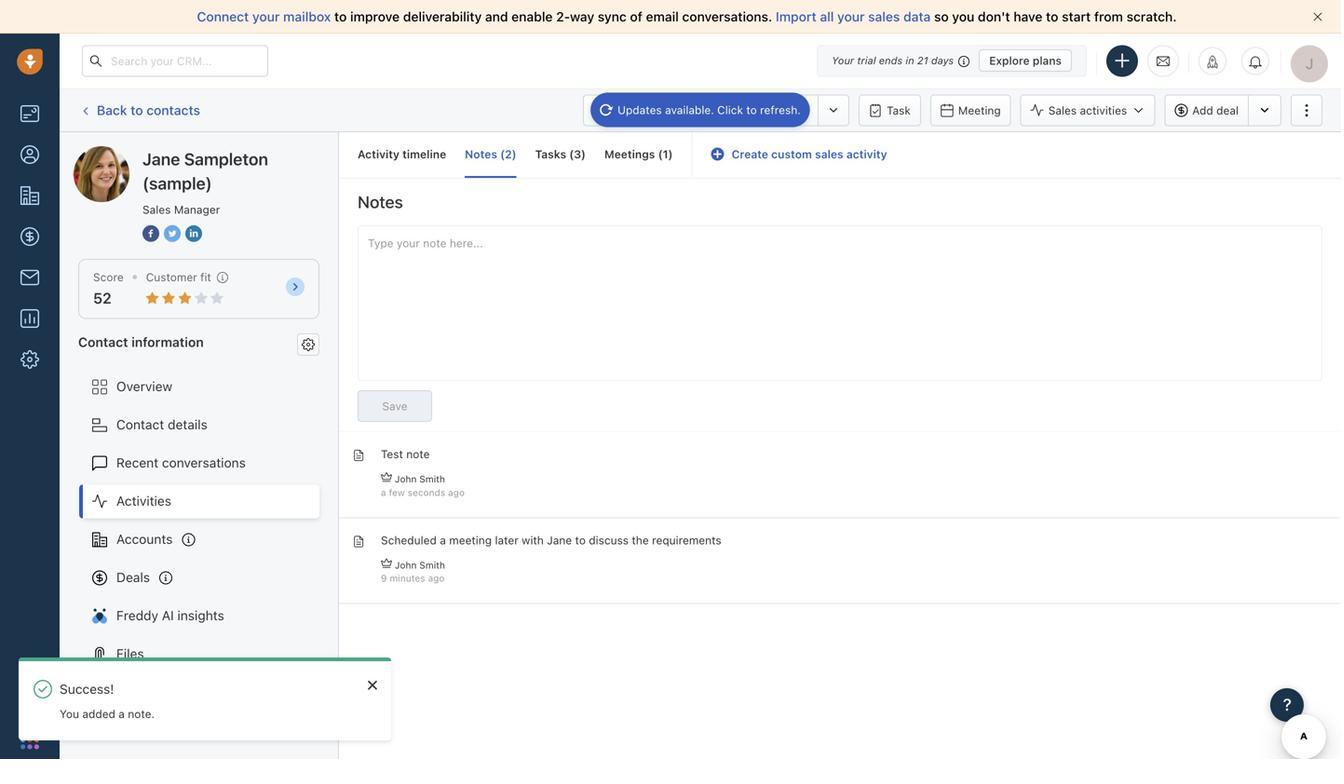 Task type: locate. For each thing, give the bounding box(es) containing it.
ago right seconds
[[448, 487, 465, 498]]

( right "tasks"
[[569, 148, 574, 161]]

2 ( from the left
[[569, 148, 574, 161]]

(sample) up sales manager
[[143, 173, 212, 193]]

improve
[[350, 9, 400, 24]]

( right meetings
[[658, 148, 663, 161]]

to right click
[[746, 103, 757, 116]]

with
[[522, 533, 544, 547]]

to
[[334, 9, 347, 24], [1046, 9, 1059, 24], [131, 102, 143, 118], [746, 103, 757, 116], [575, 533, 586, 547]]

later
[[495, 533, 519, 547]]

smith up the 9 minutes ago
[[419, 560, 445, 570]]

2 ) from the left
[[581, 148, 586, 161]]

(sample)
[[211, 146, 264, 161], [143, 173, 212, 193]]

your right the "all" at right top
[[837, 9, 865, 24]]

1 vertical spatial contact
[[116, 417, 164, 432]]

jane sampleton (sample)
[[111, 146, 264, 161], [143, 149, 268, 193]]

enable
[[512, 9, 553, 24]]

0 vertical spatial sales
[[1048, 104, 1077, 117]]

a left few
[[381, 487, 386, 498]]

( for 3
[[569, 148, 574, 161]]

files
[[116, 646, 144, 661]]

john
[[395, 474, 417, 484], [395, 560, 417, 570]]

the
[[632, 533, 649, 547]]

recent conversations
[[116, 455, 246, 470]]

smith up seconds
[[419, 474, 445, 484]]

1 john from the top
[[395, 474, 417, 484]]

0 vertical spatial ago
[[448, 487, 465, 498]]

0 horizontal spatial your
[[252, 9, 280, 24]]

ago right minutes on the left of the page
[[428, 573, 445, 584]]

1 vertical spatial a
[[440, 533, 446, 547]]

sales
[[1048, 104, 1077, 117], [143, 203, 171, 216]]

activity
[[846, 148, 887, 161]]

john up few
[[395, 474, 417, 484]]

1 horizontal spatial a
[[381, 487, 386, 498]]

3
[[574, 148, 581, 161]]

1 ) from the left
[[512, 148, 517, 161]]

john smith
[[395, 474, 445, 484], [395, 560, 445, 570]]

notes down activity
[[358, 192, 403, 212]]

) left "tasks"
[[512, 148, 517, 161]]

discuss
[[589, 533, 629, 547]]

customer fit
[[146, 271, 211, 284]]

jane down the contacts
[[143, 149, 180, 169]]

2 horizontal spatial )
[[668, 148, 673, 161]]

) right meetings
[[668, 148, 673, 161]]

notes left 2
[[465, 148, 497, 161]]

create
[[732, 148, 768, 161]]

click
[[717, 103, 743, 116]]

3 ) from the left
[[668, 148, 673, 161]]

1 horizontal spatial )
[[581, 148, 586, 161]]

0 vertical spatial sales
[[868, 9, 900, 24]]

2 smith from the top
[[419, 560, 445, 570]]

1 vertical spatial john smith
[[395, 560, 445, 570]]

a few seconds ago
[[381, 487, 465, 498]]

0 vertical spatial john
[[395, 474, 417, 484]]

0 vertical spatial smith
[[419, 474, 445, 484]]

2 horizontal spatial (
[[658, 148, 663, 161]]

you
[[60, 707, 79, 720]]

john for scheduled
[[395, 560, 417, 570]]

meeting
[[449, 533, 492, 547]]

jane down back
[[111, 146, 140, 161]]

notes for notes ( 2 )
[[465, 148, 497, 161]]

sales left data
[[868, 9, 900, 24]]

1 your from the left
[[252, 9, 280, 24]]

sales for sales manager
[[143, 203, 171, 216]]

note
[[406, 447, 430, 461]]

sales left activity
[[815, 148, 844, 161]]

1 vertical spatial sales
[[143, 203, 171, 216]]

3 ( from the left
[[658, 148, 663, 161]]

0 horizontal spatial notes
[[358, 192, 403, 212]]

0 vertical spatial contact
[[78, 334, 128, 350]]

to left discuss
[[575, 533, 586, 547]]

(sample) up manager at the top left of page
[[211, 146, 264, 161]]

john for test
[[395, 474, 417, 484]]

sms
[[785, 104, 809, 117]]

2 john smith from the top
[[395, 560, 445, 570]]

john up minutes on the left of the page
[[395, 560, 417, 570]]

sales activities button
[[1021, 95, 1164, 126], [1021, 95, 1155, 126]]

accounts
[[116, 531, 173, 547]]

requirements
[[652, 533, 722, 547]]

import
[[776, 9, 817, 24]]

contact information
[[78, 334, 204, 350]]

2 vertical spatial a
[[119, 707, 125, 720]]

back to contacts link
[[78, 96, 201, 125]]

0 horizontal spatial sales
[[143, 203, 171, 216]]

to left start
[[1046, 9, 1059, 24]]

0 horizontal spatial (
[[500, 148, 505, 161]]

0 vertical spatial a
[[381, 487, 386, 498]]

1 horizontal spatial (
[[569, 148, 574, 161]]

fit
[[200, 271, 211, 284]]

)
[[512, 148, 517, 161], [581, 148, 586, 161], [668, 148, 673, 161]]

1 ( from the left
[[500, 148, 505, 161]]

sampleton up manager at the top left of page
[[184, 149, 268, 169]]

52
[[93, 289, 112, 307]]

start
[[1062, 9, 1091, 24]]

jane sampleton (sample) up manager at the top left of page
[[143, 149, 268, 193]]

0 horizontal spatial ago
[[428, 573, 445, 584]]

notes
[[465, 148, 497, 161], [358, 192, 403, 212]]

1 vertical spatial john
[[395, 560, 417, 570]]

phone element
[[11, 679, 48, 716]]

( left "tasks"
[[500, 148, 505, 161]]

john smith up a few seconds ago
[[395, 474, 445, 484]]

manager
[[174, 203, 220, 216]]

1 vertical spatial smith
[[419, 560, 445, 570]]

1 horizontal spatial sales
[[1048, 104, 1077, 117]]

meetings
[[604, 148, 655, 161]]

a left the meeting
[[440, 533, 446, 547]]

call
[[686, 104, 706, 117]]

1 horizontal spatial sales
[[868, 9, 900, 24]]

2-
[[556, 9, 570, 24]]

( for 1
[[658, 148, 663, 161]]

1 john smith from the top
[[395, 474, 445, 484]]

0 horizontal spatial )
[[512, 148, 517, 161]]

scheduled a meeting later with jane to discuss the requirements
[[381, 533, 722, 547]]

seconds
[[408, 487, 445, 498]]

back to contacts
[[97, 102, 200, 118]]

phone image
[[20, 688, 39, 707]]

twitter circled image
[[164, 224, 181, 244]]

added
[[82, 707, 115, 720]]

conversations.
[[682, 9, 772, 24]]

) right "tasks"
[[581, 148, 586, 161]]

jane right the with at the left of page
[[547, 533, 572, 547]]

0 horizontal spatial sales
[[815, 148, 844, 161]]

john smith for a
[[395, 560, 445, 570]]

ai
[[162, 608, 174, 623]]

create custom sales activity link
[[711, 148, 887, 161]]

refresh.
[[760, 103, 801, 116]]

1 vertical spatial notes
[[358, 192, 403, 212]]

9 minutes ago
[[381, 573, 445, 584]]

available.
[[665, 103, 714, 116]]

contact
[[78, 334, 128, 350], [116, 417, 164, 432]]

contact down 52 button
[[78, 334, 128, 350]]

a left note.
[[119, 707, 125, 720]]

1 horizontal spatial ago
[[448, 487, 465, 498]]

smith for a
[[419, 560, 445, 570]]

2 horizontal spatial a
[[440, 533, 446, 547]]

information
[[131, 334, 204, 350]]

9
[[381, 573, 387, 584]]

john smith up the 9 minutes ago
[[395, 560, 445, 570]]

0 vertical spatial notes
[[465, 148, 497, 161]]

john smith for note
[[395, 474, 445, 484]]

0 vertical spatial john smith
[[395, 474, 445, 484]]

sales for sales activities
[[1048, 104, 1077, 117]]

email
[[646, 9, 679, 24]]

way
[[570, 9, 594, 24]]

1 horizontal spatial notes
[[465, 148, 497, 161]]

smith
[[419, 474, 445, 484], [419, 560, 445, 570]]

contact up recent
[[116, 417, 164, 432]]

to right mailbox
[[334, 9, 347, 24]]

sales left the activities
[[1048, 104, 1077, 117]]

2 john from the top
[[395, 560, 417, 570]]

jane sampleton (sample) down the contacts
[[111, 146, 264, 161]]

1 smith from the top
[[419, 474, 445, 484]]

sales up facebook circled image
[[143, 203, 171, 216]]

Search your CRM... text field
[[82, 45, 268, 77]]

so
[[934, 9, 949, 24]]

1 horizontal spatial your
[[837, 9, 865, 24]]

your left mailbox
[[252, 9, 280, 24]]

1 vertical spatial ago
[[428, 573, 445, 584]]

updates available. click to refresh.
[[618, 103, 801, 116]]

success!
[[60, 681, 114, 697]]



Task type: vqa. For each thing, say whether or not it's contained in the screenshot.
2nd the ')' from the left
yes



Task type: describe. For each thing, give the bounding box(es) containing it.
timeline
[[402, 148, 446, 161]]

2 horizontal spatial jane
[[547, 533, 572, 547]]

email
[[611, 104, 639, 117]]

freshworks switcher image
[[20, 730, 39, 749]]

facebook circled image
[[143, 224, 159, 244]]

trial
[[857, 54, 876, 67]]

1 horizontal spatial jane
[[143, 149, 180, 169]]

import all your sales data link
[[776, 9, 934, 24]]

contact details
[[116, 417, 207, 432]]

updates
[[618, 103, 662, 116]]

sms button
[[757, 95, 818, 126]]

note.
[[128, 707, 155, 720]]

of
[[630, 9, 643, 24]]

overview
[[116, 379, 172, 394]]

add deal
[[1192, 104, 1239, 117]]

few
[[389, 487, 405, 498]]

close image
[[1313, 12, 1323, 21]]

you
[[952, 9, 975, 24]]

deals
[[116, 570, 150, 585]]

tasks
[[535, 148, 566, 161]]

call button
[[659, 95, 716, 126]]

test
[[381, 447, 403, 461]]

custom
[[771, 148, 812, 161]]

activities
[[1080, 104, 1127, 117]]

back
[[97, 102, 127, 118]]

sync
[[598, 9, 627, 24]]

data
[[903, 9, 931, 24]]

) for notes ( 2 )
[[512, 148, 517, 161]]

your trial ends in 21 days
[[832, 54, 954, 67]]

mailbox
[[283, 9, 331, 24]]

notes for notes
[[358, 192, 403, 212]]

conversations
[[162, 455, 246, 470]]

all
[[820, 9, 834, 24]]

1 vertical spatial (sample)
[[143, 173, 212, 193]]

you added a note.
[[60, 707, 155, 720]]

deliverability
[[403, 9, 482, 24]]

sampleton down the contacts
[[143, 146, 207, 161]]

details
[[168, 417, 207, 432]]

freddy ai insights
[[116, 608, 224, 623]]

explore
[[989, 54, 1030, 67]]

have
[[1014, 9, 1043, 24]]

explore plans
[[989, 54, 1062, 67]]

meetings ( 1 )
[[604, 148, 673, 161]]

and
[[485, 9, 508, 24]]

your
[[832, 54, 854, 67]]

scheduled
[[381, 533, 437, 547]]

( for 2
[[500, 148, 505, 161]]

1
[[663, 148, 668, 161]]

meeting button
[[930, 95, 1011, 126]]

create custom sales activity
[[732, 148, 887, 161]]

contact for contact information
[[78, 334, 128, 350]]

email image
[[1157, 53, 1170, 69]]

) for tasks ( 3 )
[[581, 148, 586, 161]]

close image
[[368, 680, 377, 690]]

2
[[505, 148, 512, 161]]

tasks ( 3 )
[[535, 148, 586, 161]]

sales activities
[[1048, 104, 1127, 117]]

activity
[[358, 148, 400, 161]]

0 horizontal spatial jane
[[111, 146, 140, 161]]

1 vertical spatial sales
[[815, 148, 844, 161]]

task button
[[859, 95, 921, 126]]

linkedin circled image
[[185, 224, 202, 244]]

2 your from the left
[[837, 9, 865, 24]]

meeting
[[958, 104, 1001, 117]]

ends
[[879, 54, 903, 67]]

smith for note
[[419, 474, 445, 484]]

0 horizontal spatial a
[[119, 707, 125, 720]]

customer
[[146, 271, 197, 284]]

mng settings image
[[302, 338, 315, 351]]

sales manager
[[143, 203, 220, 216]]

explore plans link
[[979, 49, 1072, 72]]

score
[[93, 271, 124, 284]]

minutes
[[390, 573, 425, 584]]

connect your mailbox to improve deliverability and enable 2-way sync of email conversations. import all your sales data so you don't have to start from scratch.
[[197, 9, 1177, 24]]

52 button
[[93, 289, 112, 307]]

activities
[[116, 493, 171, 509]]

0 vertical spatial (sample)
[[211, 146, 264, 161]]

add deal button
[[1164, 95, 1248, 126]]

scratch.
[[1127, 9, 1177, 24]]

) for meetings ( 1 )
[[668, 148, 673, 161]]

21
[[917, 54, 928, 67]]

from
[[1094, 9, 1123, 24]]

call link
[[659, 95, 716, 126]]

updates available. click to refresh. link
[[591, 93, 810, 127]]

freddy
[[116, 608, 158, 623]]

to right back
[[131, 102, 143, 118]]

insights
[[177, 608, 224, 623]]

don't
[[978, 9, 1010, 24]]

recent
[[116, 455, 158, 470]]

connect your mailbox link
[[197, 9, 334, 24]]

test note
[[381, 447, 430, 461]]

contact for contact details
[[116, 417, 164, 432]]

contacts
[[146, 102, 200, 118]]

days
[[931, 54, 954, 67]]



